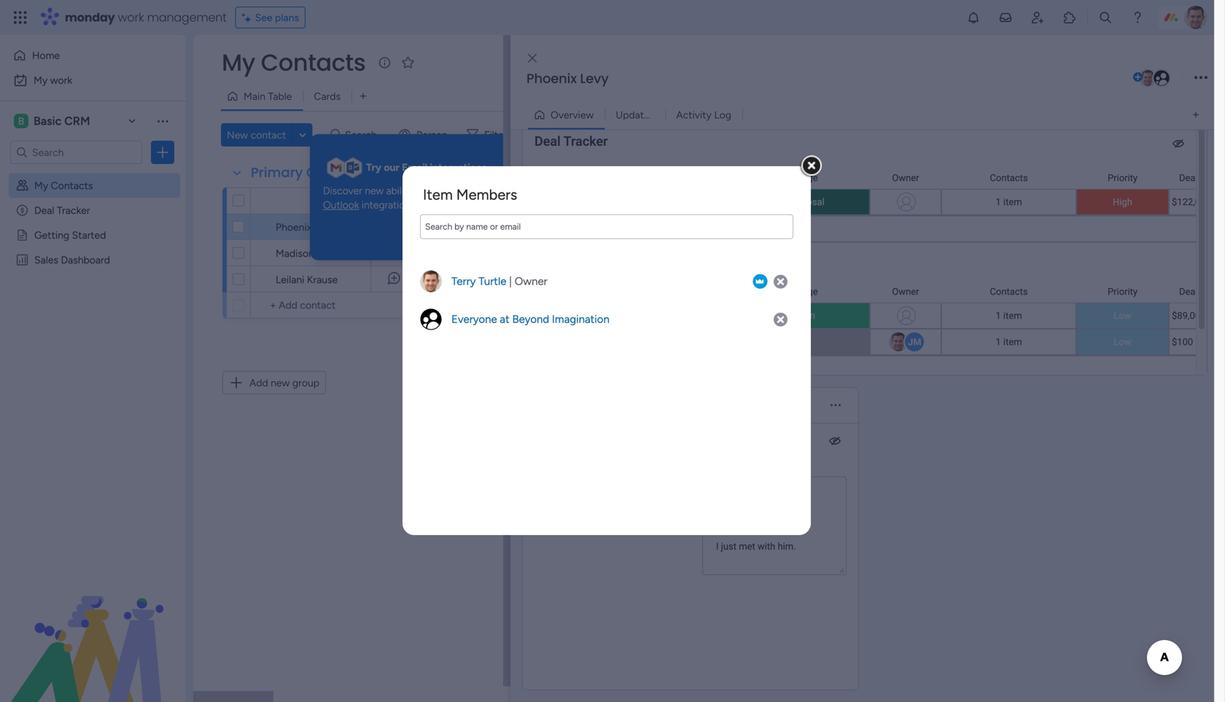 Task type: vqa. For each thing, say whether or not it's contained in the screenshot.
the top "option"
no



Task type: locate. For each thing, give the bounding box(es) containing it.
my contacts
[[222, 46, 366, 79], [34, 179, 93, 192]]

new inside discover new abilities with our gmail & outlook integrations
[[365, 185, 384, 197]]

work for my
[[50, 74, 72, 86]]

1 horizontal spatial new
[[365, 185, 384, 197]]

activity log button
[[665, 103, 743, 127]]

0 vertical spatial phoenix levy
[[527, 69, 609, 88]]

integrations
[[430, 161, 487, 174], [362, 199, 416, 211], [452, 230, 507, 242]]

new down try
[[365, 185, 384, 197]]

log
[[714, 109, 732, 121]]

0 vertical spatial levy
[[580, 69, 609, 88]]

contacts up tracker
[[51, 179, 93, 192]]

phoenix levy inside phoenix levy field
[[527, 69, 609, 88]]

my work option
[[9, 69, 177, 92]]

1 vertical spatial phoenix levy
[[276, 221, 336, 233]]

my inside list box
[[34, 179, 48, 192]]

gmail button
[[462, 184, 488, 198]]

integrations down type field
[[452, 230, 507, 242]]

see plans button
[[235, 7, 306, 28]]

our inside discover new abilities with our gmail & outlook integrations
[[445, 185, 460, 197]]

person button
[[393, 123, 457, 147]]

1 horizontal spatial phoenix levy
[[527, 69, 609, 88]]

1 inside button
[[398, 226, 401, 234]]

try our email integrations
[[366, 161, 487, 174]]

see plans
[[255, 11, 299, 24]]

0 vertical spatial add view image
[[360, 91, 366, 102]]

option
[[0, 172, 186, 175]]

contacts up discover
[[306, 163, 368, 182]]

1 horizontal spatial our
[[445, 185, 460, 197]]

phoenix
[[527, 69, 577, 88], [276, 221, 312, 233]]

new for add
[[271, 377, 290, 389]]

our right try
[[384, 161, 400, 174]]

1 horizontal spatial my contacts
[[222, 46, 366, 79]]

1 horizontal spatial levy
[[580, 69, 609, 88]]

leilani
[[276, 274, 304, 286]]

1 horizontal spatial 1
[[663, 109, 668, 121]]

everyone
[[451, 313, 497, 326]]

filter
[[484, 129, 507, 141]]

main table button
[[221, 85, 303, 108]]

email
[[402, 161, 427, 174]]

Search field
[[341, 125, 385, 145]]

1 vertical spatial new
[[271, 377, 290, 389]]

update feed image
[[999, 10, 1013, 25]]

0 vertical spatial work
[[118, 9, 144, 26]]

my contacts up table
[[222, 46, 366, 79]]

my work
[[34, 74, 72, 86]]

my inside option
[[34, 74, 48, 86]]

primary contacts
[[251, 163, 368, 182]]

our right with
[[445, 185, 460, 197]]

b
[[18, 115, 24, 127]]

angle down image
[[299, 129, 306, 140]]

work
[[118, 9, 144, 26], [50, 74, 72, 86]]

started
[[72, 229, 106, 241]]

levy up doyle
[[314, 221, 336, 233]]

1 horizontal spatial phoenix
[[527, 69, 577, 88]]

lottie animation element
[[0, 555, 186, 702]]

explore
[[416, 230, 450, 242]]

home
[[32, 49, 60, 62]]

activity log
[[676, 109, 732, 121]]

&
[[491, 185, 497, 197]]

basic
[[34, 114, 62, 128]]

1 horizontal spatial add view image
[[1193, 110, 1199, 120]]

work down home
[[50, 74, 72, 86]]

try
[[366, 161, 381, 174]]

contacts for my contacts field on the left of the page
[[261, 46, 366, 79]]

1 vertical spatial our
[[445, 185, 460, 197]]

add new group button
[[222, 371, 326, 395]]

main table
[[244, 90, 292, 102]]

contacts up cards 'button'
[[261, 46, 366, 79]]

1 vertical spatial phoenix
[[276, 221, 312, 233]]

beyond
[[512, 313, 549, 326]]

everyone at beyond imagination link
[[451, 313, 610, 326]]

2 vertical spatial integrations
[[452, 230, 507, 242]]

monday marketplace image
[[1063, 10, 1077, 25]]

new contact
[[227, 129, 286, 141]]

crm
[[64, 114, 90, 128]]

0 horizontal spatial add view image
[[360, 91, 366, 102]]

integrations inside button
[[452, 230, 507, 242]]

public dashboard image
[[15, 253, 29, 267]]

1 vertical spatial work
[[50, 74, 72, 86]]

integrations down abilities on the top left of page
[[362, 199, 416, 211]]

home option
[[9, 44, 177, 67]]

|
[[509, 275, 512, 288]]

plans
[[275, 11, 299, 24]]

0 horizontal spatial levy
[[314, 221, 336, 233]]

overview button
[[528, 103, 605, 127]]

my up deal
[[34, 179, 48, 192]]

1 left the explore
[[398, 226, 401, 234]]

updates / 1 button
[[605, 103, 668, 127]]

new right add
[[271, 377, 290, 389]]

item
[[423, 186, 453, 203]]

cards button
[[303, 85, 352, 108]]

levy up overview
[[580, 69, 609, 88]]

contacts
[[261, 46, 366, 79], [306, 163, 368, 182], [51, 179, 93, 192]]

type
[[458, 195, 481, 207]]

0 horizontal spatial phoenix
[[276, 221, 312, 233]]

members
[[456, 186, 517, 203]]

1 horizontal spatial work
[[118, 9, 144, 26]]

0 horizontal spatial work
[[50, 74, 72, 86]]

0 vertical spatial phoenix
[[527, 69, 577, 88]]

0 vertical spatial new
[[365, 185, 384, 197]]

new inside "button"
[[271, 377, 290, 389]]

explore integrations
[[416, 230, 507, 242]]

0 horizontal spatial our
[[384, 161, 400, 174]]

1 button
[[371, 214, 418, 240]]

my contacts inside list box
[[34, 179, 93, 192]]

0 horizontal spatial 1
[[398, 226, 401, 234]]

1 vertical spatial 1
[[398, 226, 401, 234]]

more dots image
[[831, 400, 841, 411]]

0 horizontal spatial new
[[271, 377, 290, 389]]

0 horizontal spatial phoenix levy
[[276, 221, 336, 233]]

1 vertical spatial integrations
[[362, 199, 416, 211]]

my down home
[[34, 74, 48, 86]]

None text field
[[420, 214, 794, 239]]

public board image
[[15, 228, 29, 242]]

list box
[[0, 170, 186, 469]]

terry
[[451, 275, 476, 288]]

doyle
[[317, 247, 343, 260]]

our
[[384, 161, 400, 174], [445, 185, 460, 197]]

monday work management
[[65, 9, 227, 26]]

1 vertical spatial levy
[[314, 221, 336, 233]]

phoenix levy
[[527, 69, 609, 88], [276, 221, 336, 233]]

invite members image
[[1031, 10, 1045, 25]]

discover new abilities with our gmail & outlook integrations
[[323, 185, 497, 211]]

1 right /
[[663, 109, 668, 121]]

phoenix up madison
[[276, 221, 312, 233]]

my contacts up deal tracker
[[34, 179, 93, 192]]

basic crm
[[34, 114, 90, 128]]

item members
[[423, 186, 517, 203]]

outlook
[[323, 199, 359, 211]]

1 vertical spatial my contacts
[[34, 179, 93, 192]]

work right monday
[[118, 9, 144, 26]]

contacts inside field
[[306, 163, 368, 182]]

customer
[[447, 221, 492, 233]]

integrations inside discover new abilities with our gmail & outlook integrations
[[362, 199, 416, 211]]

phoenix levy up "madison doyle"
[[276, 221, 336, 233]]

sales
[[34, 254, 58, 266]]

0 horizontal spatial my contacts
[[34, 179, 93, 192]]

new
[[365, 185, 384, 197], [271, 377, 290, 389]]

Search in workspace field
[[31, 144, 122, 161]]

0 vertical spatial our
[[384, 161, 400, 174]]

my
[[222, 46, 255, 79], [34, 74, 48, 86], [34, 179, 48, 192]]

phoenix levy up overview button
[[527, 69, 609, 88]]

sales dashboard
[[34, 254, 110, 266]]

new for discover
[[365, 185, 384, 197]]

0 vertical spatial 1
[[663, 109, 668, 121]]

add view image
[[360, 91, 366, 102], [1193, 110, 1199, 120]]

abilities
[[386, 185, 420, 197]]

integrations up gmail
[[430, 161, 487, 174]]

madison
[[276, 247, 314, 260]]

work inside option
[[50, 74, 72, 86]]

phoenix down close image
[[527, 69, 577, 88]]

Type field
[[455, 193, 485, 209]]

dashboard
[[61, 254, 110, 266]]



Task type: describe. For each thing, give the bounding box(es) containing it.
Search by name or email text field
[[420, 214, 794, 239]]

help
[[1163, 665, 1190, 680]]

krause
[[307, 274, 338, 286]]

contact
[[316, 194, 353, 207]]

see
[[255, 11, 273, 24]]

0 vertical spatial integrations
[[430, 161, 487, 174]]

search everything image
[[1098, 10, 1113, 25]]

new contact button
[[221, 123, 292, 147]]

getting
[[34, 229, 69, 241]]

contacts for the primary contacts field on the left
[[306, 163, 368, 182]]

lottie animation image
[[0, 555, 186, 702]]

show board description image
[[376, 55, 393, 70]]

phoenix inside field
[[527, 69, 577, 88]]

owner
[[515, 275, 548, 288]]

select product image
[[13, 10, 28, 25]]

explore integrations button
[[410, 224, 513, 247]]

everyone at beyond imagination
[[451, 313, 610, 326]]

group
[[292, 377, 320, 389]]

contact
[[251, 129, 286, 141]]

1 inside button
[[663, 109, 668, 121]]

contacts inside list box
[[51, 179, 93, 192]]

leilani krause
[[276, 274, 338, 286]]

filter button
[[461, 123, 530, 147]]

tracker
[[57, 204, 90, 217]]

activity
[[676, 109, 712, 121]]

partner
[[453, 273, 486, 285]]

list box containing my contacts
[[0, 170, 186, 469]]

getting started
[[34, 229, 106, 241]]

outlook button
[[323, 198, 359, 212]]

My Contacts field
[[218, 46, 369, 79]]

help button
[[1151, 661, 1202, 685]]

cards
[[314, 90, 341, 102]]

Phoenix Levy field
[[523, 69, 1131, 88]]

0 vertical spatial my contacts
[[222, 46, 366, 79]]

madison doyle
[[276, 247, 343, 260]]

management
[[147, 9, 227, 26]]

levy inside field
[[580, 69, 609, 88]]

help image
[[1131, 10, 1145, 25]]

table
[[268, 90, 292, 102]]

terry turtle image
[[1185, 6, 1208, 29]]

imagination
[[552, 313, 610, 326]]

terry turtle | owner
[[451, 275, 548, 288]]

v2 search image
[[331, 127, 341, 143]]

1 vertical spatial add view image
[[1193, 110, 1199, 120]]

notifications image
[[966, 10, 981, 25]]

monday
[[65, 9, 115, 26]]

add new group
[[249, 377, 320, 389]]

home link
[[9, 44, 177, 67]]

updates / 1
[[616, 109, 668, 121]]

at
[[500, 313, 510, 326]]

terry turtle image
[[1139, 69, 1158, 88]]

close image
[[528, 53, 537, 64]]

gmail
[[462, 185, 488, 197]]

turtle
[[479, 275, 507, 288]]

discover
[[323, 185, 362, 197]]

main
[[244, 90, 266, 102]]

deal tracker
[[34, 204, 90, 217]]

work for monday
[[118, 9, 144, 26]]

workspace selection element
[[14, 112, 92, 130]]

workspace image
[[14, 113, 28, 129]]

my up main in the left of the page
[[222, 46, 255, 79]]

Primary Contacts field
[[247, 163, 371, 182]]

/
[[657, 109, 661, 121]]

updates
[[616, 109, 654, 121]]

overview
[[551, 109, 594, 121]]

my work link
[[9, 69, 177, 92]]

person
[[417, 129, 448, 141]]

add
[[249, 377, 268, 389]]

with
[[423, 185, 442, 197]]

deal
[[34, 204, 54, 217]]

everyone at beyond imagination image
[[1152, 69, 1171, 88]]

new
[[227, 129, 248, 141]]

add to favorites image
[[401, 55, 415, 70]]

terry turtle link
[[451, 275, 507, 288]]

primary
[[251, 163, 303, 182]]



